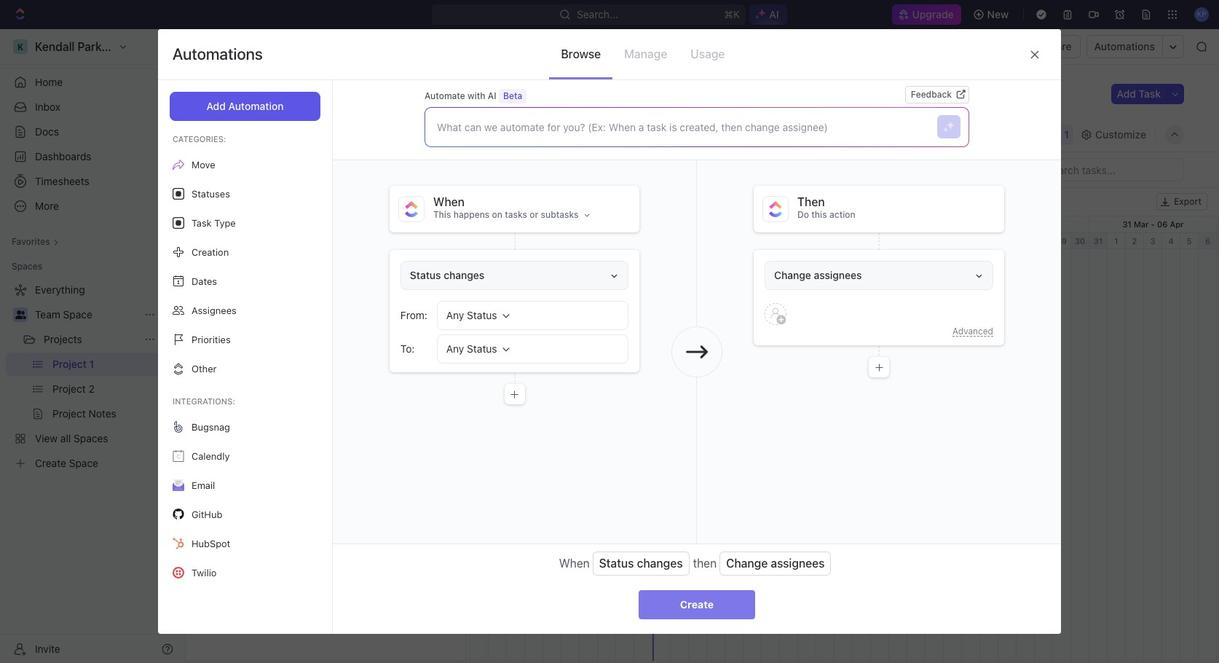 Task type: vqa. For each thing, say whether or not it's contained in the screenshot.
Status changes inside dropdown button
yes



Task type: describe. For each thing, give the bounding box(es) containing it.
- for 23
[[896, 219, 900, 229]]

2 column header from the left
[[208, 216, 230, 249]]

home
[[35, 76, 63, 88]]

table
[[464, 128, 489, 140]]

export button
[[1157, 193, 1208, 211]]

then do this action
[[798, 195, 856, 220]]

this happens on tasks or subtasks
[[434, 209, 579, 220]]

today
[[203, 196, 229, 207]]

team space link inside sidebar navigation
[[35, 303, 138, 326]]

add automation
[[207, 100, 284, 112]]

any status button for to:
[[437, 334, 629, 364]]

28 element containing 28
[[507, 233, 525, 249]]

25 feb - 02 mar
[[485, 219, 547, 229]]

space inside sidebar navigation
[[63, 308, 92, 321]]

1 horizontal spatial when
[[559, 557, 590, 570]]

9 mar from the left
[[1043, 219, 1058, 229]]

⌘k
[[725, 8, 741, 20]]

7 element
[[653, 233, 671, 249]]

user group image
[[15, 310, 26, 319]]

- for 09
[[641, 219, 645, 229]]

1 29 element from the left
[[525, 233, 544, 249]]

2 element
[[562, 233, 580, 249]]

2 6 from the left
[[1206, 236, 1211, 246]]

docs
[[35, 125, 59, 138]]

9
[[695, 236, 701, 246]]

19
[[876, 236, 885, 246]]

search button
[[958, 124, 1015, 145]]

manage
[[625, 47, 668, 60]]

- for 30
[[1024, 219, 1028, 229]]

11 element
[[726, 233, 744, 249]]

0 horizontal spatial change
[[727, 557, 768, 570]]

12 element
[[744, 233, 762, 249]]

add task
[[1118, 87, 1162, 100]]

docs link
[[6, 120, 179, 144]]

1 button
[[1018, 124, 1074, 145]]

advanced
[[953, 326, 994, 337]]

inbox link
[[6, 95, 179, 119]]

customize button
[[1077, 124, 1151, 145]]

4 column header from the left
[[441, 216, 466, 249]]

invite
[[35, 642, 60, 655]]

project 1
[[221, 83, 293, 103]]

customize
[[1096, 128, 1147, 140]]

26 element containing 26
[[999, 233, 1017, 249]]

spaces
[[12, 261, 42, 272]]

8 element
[[671, 233, 689, 249]]

21 element
[[908, 233, 926, 249]]

create button
[[639, 590, 756, 619]]

usage
[[691, 47, 725, 60]]

favorites button
[[6, 233, 65, 251]]

feb
[[497, 219, 511, 229]]

move
[[192, 159, 215, 171]]

03 mar - 09 mar element
[[580, 216, 708, 232]]

15 element
[[799, 233, 817, 249]]

twilio
[[192, 567, 217, 579]]

10
[[740, 219, 750, 229]]

1 vertical spatial changes
[[637, 557, 683, 570]]

24
[[994, 219, 1005, 229]]

automate
[[425, 90, 466, 101]]

hubspot
[[192, 538, 231, 549]]

share
[[1045, 40, 1072, 52]]

1 horizontal spatial team space link
[[195, 38, 274, 55]]

status changes button
[[401, 261, 629, 290]]

clickup image
[[770, 201, 783, 217]]

- for 06
[[1152, 219, 1156, 229]]

31 mar - 06 apr
[[1123, 219, 1185, 229]]

4 mar from the left
[[752, 219, 767, 229]]

on
[[492, 209, 503, 220]]

30 element
[[1072, 233, 1090, 249]]

automation
[[228, 100, 284, 112]]

any for from:
[[447, 309, 464, 321]]

add for add task
[[1118, 87, 1137, 100]]

1 column header from the left
[[186, 216, 208, 249]]

26
[[1003, 236, 1013, 246]]

7 mar from the left
[[914, 219, 929, 229]]

23
[[902, 219, 912, 229]]

0 vertical spatial team
[[213, 40, 238, 52]]

1 element
[[544, 233, 562, 249]]

1 inside dropdown button
[[1065, 128, 1070, 140]]

1 6 from the left
[[641, 236, 646, 246]]

8 mar from the left
[[1007, 219, 1022, 229]]

22 element
[[926, 233, 944, 249]]

17 mar - 23 mar element
[[835, 216, 963, 232]]

gantt link
[[407, 124, 437, 145]]

1 vertical spatial assignees
[[771, 557, 825, 570]]

Search tasks... text field
[[1038, 159, 1184, 181]]

table link
[[461, 124, 489, 145]]

this
[[812, 209, 828, 220]]

4
[[1169, 236, 1174, 246]]

ai
[[488, 90, 497, 101]]

1 vertical spatial status changes
[[600, 557, 683, 570]]

automations button
[[1088, 36, 1163, 58]]

13 element
[[762, 233, 780, 249]]

1 vertical spatial task
[[192, 217, 212, 229]]

6 mar from the left
[[879, 219, 894, 229]]

31 element
[[1090, 233, 1108, 249]]

31 mar - 06 apr element
[[1090, 216, 1218, 232]]

changes inside status changes dropdown button
[[444, 269, 485, 281]]

3 column header from the left
[[419, 216, 441, 249]]

tree inside sidebar navigation
[[6, 278, 179, 475]]

clickup image
[[405, 201, 418, 217]]

apr
[[1171, 219, 1185, 229]]

browse
[[561, 47, 601, 60]]

1 26 element from the left
[[471, 233, 489, 249]]

30 inside "element"
[[1076, 236, 1086, 246]]

0 vertical spatial 30
[[1030, 219, 1041, 229]]

5 mar from the left
[[787, 219, 802, 229]]

new
[[988, 8, 1009, 20]]

dashboards link
[[6, 145, 179, 168]]

integrations:
[[173, 396, 235, 406]]

github
[[192, 509, 223, 520]]

action
[[830, 209, 856, 220]]

beta
[[503, 90, 523, 101]]

add automation button
[[170, 92, 321, 121]]

tasks
[[505, 209, 528, 220]]

inbox
[[35, 101, 61, 113]]

new button
[[968, 3, 1018, 26]]

06
[[1158, 219, 1168, 229]]

add for add automation
[[207, 100, 226, 112]]

priorities
[[192, 334, 231, 345]]

10 element
[[708, 233, 726, 249]]



Task type: locate. For each thing, give the bounding box(es) containing it.
02
[[520, 219, 530, 229]]

automations up the project
[[173, 44, 263, 63]]

with
[[468, 90, 486, 101]]

28
[[511, 236, 521, 246]]

1 mar from the left
[[532, 219, 547, 229]]

26 element
[[471, 233, 489, 249], [999, 233, 1017, 249]]

column header right clickup image
[[419, 216, 441, 249]]

2 any status button from the top
[[437, 334, 629, 364]]

24 mar - 30 mar
[[994, 219, 1058, 229]]

1 25 element from the left
[[453, 233, 471, 249]]

- left 02
[[514, 219, 518, 229]]

today button
[[197, 193, 234, 211]]

from:
[[401, 309, 428, 321]]

change assignees button
[[765, 261, 994, 290]]

14 element
[[780, 233, 799, 249]]

status changes inside dropdown button
[[410, 269, 485, 281]]

0 horizontal spatial automations
[[173, 44, 263, 63]]

team right user group icon
[[35, 308, 60, 321]]

mar right 24
[[1007, 219, 1022, 229]]

0 horizontal spatial 30
[[1030, 219, 1041, 229]]

0 vertical spatial any status button
[[437, 301, 629, 330]]

1 horizontal spatial change
[[775, 269, 812, 281]]

0 vertical spatial change
[[775, 269, 812, 281]]

0 horizontal spatial 27 element
[[489, 233, 507, 249]]

team inside tree
[[35, 308, 60, 321]]

4 element
[[598, 233, 617, 249]]

1 vertical spatial any status button
[[437, 334, 629, 364]]

17 element
[[835, 233, 853, 249]]

- left 16
[[769, 219, 773, 229]]

row
[[186, 216, 466, 249]]

any status for to:
[[447, 343, 497, 355]]

20 element
[[890, 233, 908, 249]]

project 1 - 0.00% row
[[186, 249, 466, 275]]

31 for 31 mar - 06 apr
[[1123, 219, 1132, 229]]

-
[[514, 219, 518, 229], [641, 219, 645, 229], [769, 219, 773, 229], [896, 219, 900, 229], [1024, 219, 1028, 229], [1152, 219, 1156, 229]]

change assignees down 16 element
[[775, 269, 862, 281]]

team right user group image
[[213, 40, 238, 52]]

2 - from the left
[[641, 219, 645, 229]]

0 horizontal spatial team space link
[[35, 303, 138, 326]]

0 horizontal spatial team
[[35, 308, 60, 321]]

1 horizontal spatial changes
[[637, 557, 683, 570]]

29 element left 31 element at the right top of page
[[1054, 233, 1072, 249]]

mar right 23
[[914, 219, 929, 229]]

1 horizontal spatial 30
[[1076, 236, 1086, 246]]

mar right 09
[[660, 219, 675, 229]]

10 mar - 16 mar element
[[708, 216, 835, 232]]

automations inside automations 'button'
[[1095, 40, 1156, 52]]

1 horizontal spatial 1
[[1065, 128, 1070, 140]]

0 horizontal spatial 29 element
[[525, 233, 544, 249]]

1 28 element from the left
[[507, 233, 525, 249]]

6
[[641, 236, 646, 246], [1206, 236, 1211, 246]]

27 element left 28
[[489, 233, 507, 249]]

1 vertical spatial any status
[[447, 343, 497, 355]]

03
[[612, 219, 622, 229]]

2 any from the top
[[447, 343, 464, 355]]

create
[[681, 598, 714, 611]]

team space up 'projects'
[[35, 308, 92, 321]]

 image
[[193, 225, 204, 235], [448, 228, 458, 238]]

2 26 element from the left
[[999, 233, 1017, 249]]

task up customize
[[1140, 87, 1162, 100]]

25 feb - 02 mar element
[[453, 216, 580, 232]]

2 mar from the left
[[624, 219, 639, 229]]

0 vertical spatial 31
[[1123, 219, 1132, 229]]

team space right user group image
[[213, 40, 270, 52]]

- for 16
[[769, 219, 773, 229]]

any status button
[[437, 301, 629, 330], [437, 334, 629, 364]]

1 27 element from the left
[[489, 233, 507, 249]]

1 vertical spatial when
[[559, 557, 590, 570]]

24 element
[[963, 233, 981, 249]]

1 horizontal spatial team space
[[213, 40, 270, 52]]

any status right from:
[[447, 309, 497, 321]]

2
[[1133, 236, 1138, 246]]

27 element
[[489, 233, 507, 249], [1017, 233, 1036, 249]]

assignees
[[814, 269, 862, 281], [771, 557, 825, 570]]

- left 06
[[1152, 219, 1156, 229]]

change inside dropdown button
[[775, 269, 812, 281]]

when
[[434, 195, 465, 208], [559, 557, 590, 570]]

1 vertical spatial change
[[727, 557, 768, 570]]

task left type
[[192, 217, 212, 229]]

16
[[775, 219, 784, 229]]

search
[[977, 128, 1011, 140]]

0 horizontal spatial 28 element
[[507, 233, 525, 249]]

3 mar from the left
[[660, 219, 675, 229]]

- left 09
[[641, 219, 645, 229]]

0 vertical spatial task
[[1140, 87, 1162, 100]]

any
[[447, 309, 464, 321], [447, 343, 464, 355]]

team space inside sidebar navigation
[[35, 308, 92, 321]]

0 horizontal spatial task
[[192, 217, 212, 229]]

- right 24
[[1024, 219, 1028, 229]]

31 for 31
[[1094, 236, 1103, 246]]

any status for from:
[[447, 309, 497, 321]]

task
[[1140, 87, 1162, 100], [192, 217, 212, 229]]

6 right 5
[[1206, 236, 1211, 246]]

tree containing team space
[[6, 278, 179, 475]]

31
[[1123, 219, 1132, 229], [1094, 236, 1103, 246]]

What can we automate for you? (Ex: When a task is created, then change assignee) text field
[[437, 120, 923, 135]]

0 horizontal spatial 25 element
[[453, 233, 471, 249]]

or
[[530, 209, 539, 220]]

0 vertical spatial when
[[434, 195, 465, 208]]

team space link
[[195, 38, 274, 55], [35, 303, 138, 326]]

1 vertical spatial team space
[[35, 308, 92, 321]]

1 vertical spatial 1
[[1065, 128, 1070, 140]]

1 vertical spatial any
[[447, 343, 464, 355]]

2 29 element from the left
[[1054, 233, 1072, 249]]

29 element right 28
[[525, 233, 544, 249]]

1 horizontal spatial space
[[241, 40, 270, 52]]

assignees
[[192, 305, 237, 316]]

happens
[[454, 209, 490, 220]]

25
[[485, 219, 495, 229]]

add task button
[[1112, 84, 1167, 104]]

team space link up projects link on the left
[[35, 303, 138, 326]]

add inside button
[[207, 100, 226, 112]]

 image up creation
[[193, 225, 204, 235]]

share button
[[1036, 35, 1081, 58]]

any status right the to:
[[447, 343, 497, 355]]

change down 14 element
[[775, 269, 812, 281]]

2 vertical spatial 1
[[1115, 236, 1119, 246]]

1 horizontal spatial team
[[213, 40, 238, 52]]

projects
[[44, 333, 82, 345]]

6 - from the left
[[1152, 219, 1156, 229]]

30 right 29
[[1076, 236, 1086, 246]]

1 horizontal spatial 27 element
[[1017, 233, 1036, 249]]

mar right the 03
[[624, 219, 639, 229]]

status changes up from:
[[410, 269, 485, 281]]

status changes left then
[[600, 557, 683, 570]]

2 any status from the top
[[447, 343, 497, 355]]

any status button for from:
[[437, 301, 629, 330]]

1 horizontal spatial add
[[1118, 87, 1137, 100]]

1 vertical spatial team space link
[[35, 303, 138, 326]]

this
[[434, 209, 451, 220]]

timesheets
[[35, 175, 89, 187]]

0 vertical spatial 1
[[281, 83, 289, 103]]

1 right the project
[[281, 83, 289, 103]]

0 vertical spatial status changes
[[410, 269, 485, 281]]

automations up add task
[[1095, 40, 1156, 52]]

space
[[241, 40, 270, 52], [63, 308, 92, 321]]

mar
[[532, 219, 547, 229], [624, 219, 639, 229], [660, 219, 675, 229], [752, 219, 767, 229], [787, 219, 802, 229], [879, 219, 894, 229], [914, 219, 929, 229], [1007, 219, 1022, 229], [1043, 219, 1058, 229], [1135, 219, 1150, 229]]

3 - from the left
[[769, 219, 773, 229]]

28 element left 29
[[1036, 233, 1054, 249]]

1 horizontal spatial 31
[[1123, 219, 1132, 229]]

25 element down happens
[[453, 233, 471, 249]]

search...
[[577, 8, 619, 20]]

0 horizontal spatial 6
[[641, 236, 646, 246]]

0 vertical spatial any status
[[447, 309, 497, 321]]

do
[[798, 209, 810, 220]]

25 element left 26
[[981, 233, 999, 249]]

29 element containing 29
[[1054, 233, 1072, 249]]

0 vertical spatial space
[[241, 40, 270, 52]]

10 mar from the left
[[1135, 219, 1150, 229]]

1 any status from the top
[[447, 309, 497, 321]]

gantt
[[410, 128, 437, 140]]

0 horizontal spatial space
[[63, 308, 92, 321]]

10 mar - 16 mar
[[740, 219, 802, 229]]

5
[[1187, 236, 1193, 246]]

mar inside 25 feb - 02 mar element
[[532, 219, 547, 229]]

mar right 02
[[532, 219, 547, 229]]

any for to:
[[447, 343, 464, 355]]

email
[[192, 480, 215, 491]]

mar up 29
[[1043, 219, 1058, 229]]

calendly image
[[173, 450, 184, 462]]

18 element
[[853, 233, 872, 249]]

1 left customize button on the top right of the page
[[1065, 128, 1070, 140]]

calendly
[[192, 450, 230, 462]]

1 - from the left
[[514, 219, 518, 229]]

26 element down 25
[[471, 233, 489, 249]]

add
[[1118, 87, 1137, 100], [207, 100, 226, 112]]

subtasks
[[541, 209, 579, 220]]

column header left type
[[186, 216, 208, 249]]

bugsnag
[[192, 421, 230, 433]]

creation
[[192, 246, 229, 258]]

task type
[[192, 217, 236, 229]]

0 vertical spatial team space
[[213, 40, 270, 52]]

any right from:
[[447, 309, 464, 321]]

change assignees
[[775, 269, 862, 281], [727, 557, 825, 570]]

03 mar - 09 mar
[[612, 219, 675, 229]]

timesheets link
[[6, 170, 179, 193]]

1 any status button from the top
[[437, 301, 629, 330]]

0 horizontal spatial  image
[[193, 225, 204, 235]]

categories:
[[173, 134, 226, 144]]

mar right 10
[[752, 219, 767, 229]]

- for 02
[[514, 219, 518, 229]]

space up project 1
[[241, 40, 270, 52]]

0 vertical spatial changes
[[444, 269, 485, 281]]

0 vertical spatial assignees
[[814, 269, 862, 281]]

0 horizontal spatial status changes
[[410, 269, 485, 281]]

1 horizontal spatial 28 element
[[1036, 233, 1054, 249]]

30
[[1030, 219, 1041, 229], [1076, 236, 1086, 246]]

changes down 25
[[444, 269, 485, 281]]

1 vertical spatial change assignees
[[727, 557, 825, 570]]

1 horizontal spatial 25 element
[[981, 233, 999, 249]]

0 horizontal spatial when
[[434, 195, 465, 208]]

27 element down 24 mar - 30 mar element
[[1017, 233, 1036, 249]]

2 25 element from the left
[[981, 233, 999, 249]]

0 horizontal spatial team space
[[35, 308, 92, 321]]

1 horizontal spatial task
[[1140, 87, 1162, 100]]

type
[[214, 217, 236, 229]]

automations
[[1095, 40, 1156, 52], [173, 44, 263, 63]]

0 vertical spatial team space link
[[195, 38, 274, 55]]

add up customize
[[1118, 87, 1137, 100]]

mar right 17
[[879, 219, 894, 229]]

1 vertical spatial 31
[[1094, 236, 1103, 246]]

name column header
[[230, 216, 419, 249]]

change assignees inside dropdown button
[[775, 269, 862, 281]]

 image down this
[[448, 228, 458, 238]]

23 element
[[944, 233, 963, 249]]

1
[[281, 83, 289, 103], [1065, 128, 1070, 140], [1115, 236, 1119, 246]]

2 28 element from the left
[[1036, 233, 1054, 249]]

sidebar navigation
[[0, 29, 186, 663]]

add inside button
[[1118, 87, 1137, 100]]

09
[[648, 219, 658, 229]]

column header down today button
[[208, 216, 230, 249]]

1 right 31 element at the right top of page
[[1115, 236, 1119, 246]]

1 horizontal spatial  image
[[448, 228, 458, 238]]

1 horizontal spatial automations
[[1095, 40, 1156, 52]]

dashboards
[[35, 150, 92, 163]]

1 horizontal spatial 29 element
[[1054, 233, 1072, 249]]

25 element
[[453, 233, 471, 249], [981, 233, 999, 249]]

statuses
[[192, 188, 230, 200]]

19 element
[[872, 233, 890, 249]]

1 vertical spatial team
[[35, 308, 60, 321]]

29 element
[[525, 233, 544, 249], [1054, 233, 1072, 249]]

- left 23
[[896, 219, 900, 229]]

change
[[775, 269, 812, 281], [727, 557, 768, 570]]

user group image
[[199, 43, 209, 50]]

28 element down 25 feb - 02 mar element
[[507, 233, 525, 249]]

0 horizontal spatial add
[[207, 100, 226, 112]]

0 vertical spatial any
[[447, 309, 464, 321]]

0 vertical spatial change assignees
[[775, 269, 862, 281]]

home link
[[6, 71, 179, 94]]

automate with ai beta
[[425, 90, 523, 101]]

2 27 element from the left
[[1017, 233, 1036, 249]]

space up projects link on the left
[[63, 308, 92, 321]]

1 vertical spatial space
[[63, 308, 92, 321]]

1 any from the top
[[447, 309, 464, 321]]

26 element down 24
[[999, 233, 1017, 249]]

12
[[748, 236, 757, 246]]

change right then
[[727, 557, 768, 570]]

status
[[410, 269, 441, 281], [467, 309, 497, 321], [467, 343, 497, 355], [600, 557, 634, 570]]

then
[[798, 195, 825, 208]]

project
[[221, 83, 277, 103]]

feedback button
[[906, 86, 970, 103]]

0 horizontal spatial 1
[[281, 83, 289, 103]]

tree
[[6, 278, 179, 475]]

mar inside "31 mar - 06 apr" element
[[1135, 219, 1150, 229]]

16 element
[[817, 233, 835, 249]]

mar right 16
[[787, 219, 802, 229]]

team space link up the project
[[195, 38, 274, 55]]

6 down 03 mar - 09 mar element
[[641, 236, 646, 246]]

0 horizontal spatial 26 element
[[471, 233, 489, 249]]

then
[[693, 557, 717, 570]]

1 horizontal spatial status changes
[[600, 557, 683, 570]]

2 horizontal spatial 1
[[1115, 236, 1119, 246]]

change assignees right then
[[727, 557, 825, 570]]

any right the to:
[[447, 343, 464, 355]]

mar up 2
[[1135, 219, 1150, 229]]

upgrade link
[[892, 4, 962, 25]]

5 element
[[617, 233, 635, 249]]

3 element
[[580, 233, 598, 249]]

column header left 25
[[441, 216, 466, 249]]

30 right 24
[[1030, 219, 1041, 229]]

1 horizontal spatial 6
[[1206, 236, 1211, 246]]

assignees inside dropdown button
[[814, 269, 862, 281]]

dates
[[192, 275, 217, 287]]

tree grid
[[186, 216, 466, 661]]

changes left then
[[637, 557, 683, 570]]

task inside button
[[1140, 87, 1162, 100]]

0 horizontal spatial changes
[[444, 269, 485, 281]]

add up "categories:"
[[207, 100, 226, 112]]

1 horizontal spatial 26 element
[[999, 233, 1017, 249]]

4 - from the left
[[896, 219, 900, 229]]

any status
[[447, 309, 497, 321], [447, 343, 497, 355]]

0 horizontal spatial 31
[[1094, 236, 1103, 246]]

column header
[[186, 216, 208, 249], [208, 216, 230, 249], [419, 216, 441, 249], [441, 216, 466, 249]]

upgrade
[[913, 8, 954, 20]]

5 - from the left
[[1024, 219, 1028, 229]]

1 vertical spatial 30
[[1076, 236, 1086, 246]]

projects link
[[44, 328, 138, 351]]

28 element
[[507, 233, 525, 249], [1036, 233, 1054, 249]]

24 mar - 30 mar element
[[963, 216, 1090, 232]]



